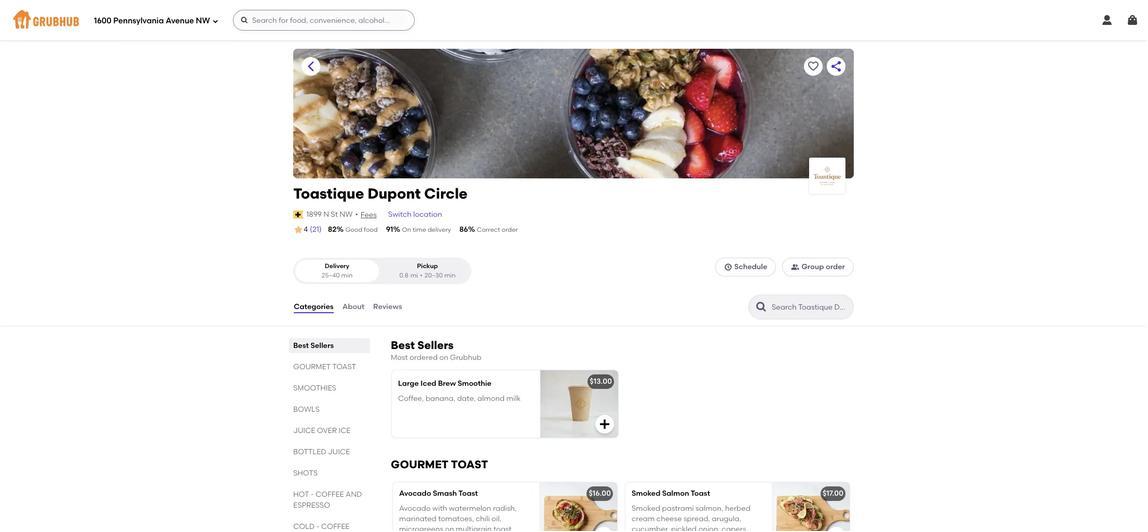 Task type: describe. For each thing, give the bounding box(es) containing it.
min inside "pickup 0.8 mi • 20–30 min"
[[444, 272, 456, 279]]

salmon,
[[696, 504, 724, 513]]

1 horizontal spatial toast
[[451, 459, 488, 472]]

smoothies
[[293, 384, 336, 393]]

shots
[[293, 469, 318, 478]]

on
[[402, 226, 411, 234]]

banana,
[[426, 394, 456, 403]]

subscription pass image
[[293, 211, 304, 219]]

hot - coffee and espresso tab
[[293, 490, 366, 511]]

fees button
[[360, 210, 377, 221]]

espresso
[[293, 502, 330, 510]]

• inside "pickup 0.8 mi • 20–30 min"
[[420, 272, 423, 279]]

pickup
[[417, 263, 438, 270]]

pennsylvania
[[113, 16, 164, 25]]

20–30
[[425, 272, 443, 279]]

coffee,
[[398, 394, 424, 403]]

91
[[386, 225, 393, 234]]

bottled
[[293, 448, 326, 457]]

pickup 0.8 mi • 20–30 min
[[399, 263, 456, 279]]

cucumber,
[[632, 526, 670, 532]]

and
[[346, 491, 362, 499]]

reviews button
[[373, 289, 403, 326]]

1 vertical spatial juice
[[328, 448, 350, 457]]

toast inside tab
[[332, 363, 356, 372]]

on inside avocado with watermelon radish, marinated tomatoes, chili oil, microgreens on multigrain toast
[[445, 526, 454, 532]]

ordered
[[410, 354, 438, 362]]

brew
[[438, 380, 456, 389]]

juice over ice tab
[[293, 426, 366, 437]]

milk
[[506, 394, 521, 403]]

ice
[[339, 427, 351, 436]]

gourmet toast inside tab
[[293, 363, 356, 372]]

salmon
[[662, 490, 689, 499]]

toastique
[[293, 185, 364, 202]]

oil,
[[492, 515, 502, 524]]

avocado smash toast
[[399, 490, 478, 499]]

marinated
[[399, 515, 437, 524]]

most
[[391, 354, 408, 362]]

main navigation navigation
[[0, 0, 1147, 40]]

avenue
[[166, 16, 194, 25]]

smoked for smoked salmon toast
[[632, 490, 661, 499]]

group
[[802, 263, 824, 272]]

caret left icon image
[[305, 60, 317, 73]]

avocado for avocado with watermelon radish, marinated tomatoes, chili oil, microgreens on multigrain toast
[[399, 504, 431, 513]]

correct order
[[477, 226, 518, 234]]

best sellers
[[293, 342, 334, 350]]

categories
[[294, 303, 334, 311]]

about button
[[342, 289, 365, 326]]

svg image inside schedule button
[[724, 263, 732, 272]]

1899 n st nw
[[306, 210, 353, 219]]

herbed
[[725, 504, 751, 513]]

save this restaurant button
[[804, 57, 823, 76]]

multigrain
[[456, 526, 492, 532]]

juice over ice
[[293, 427, 351, 436]]

• fees
[[355, 210, 377, 219]]

best for best sellers most ordered on grubhub
[[391, 339, 415, 352]]

min inside delivery 25–40 min
[[341, 272, 353, 279]]

avocado with watermelon radish, marinated tomatoes, chili oil, microgreens on multigrain toast
[[399, 504, 517, 532]]

iced
[[421, 380, 436, 389]]

circle
[[424, 185, 468, 202]]

best sellers most ordered on grubhub
[[391, 339, 482, 362]]

86
[[459, 225, 468, 234]]

smash
[[433, 490, 457, 499]]

Search Toastique Dupont Circle search field
[[771, 303, 850, 313]]

large iced brew smoothie image
[[540, 371, 618, 438]]

large
[[398, 380, 419, 389]]

best for best sellers
[[293, 342, 309, 350]]

bowls
[[293, 406, 320, 414]]

1600
[[94, 16, 111, 25]]

nw for 1899 n st nw
[[340, 210, 353, 219]]

onion,
[[699, 526, 720, 532]]

smoked salmon toast
[[632, 490, 710, 499]]

$13.00
[[590, 378, 612, 386]]

sellers for best sellers most ordered on grubhub
[[418, 339, 454, 352]]

radish,
[[493, 504, 517, 513]]

time
[[413, 226, 426, 234]]

reviews
[[373, 303, 402, 311]]

1600 pennsylvania avenue nw
[[94, 16, 210, 25]]

coffee
[[316, 491, 344, 499]]

order for group order
[[826, 263, 845, 272]]

group order
[[802, 263, 845, 272]]



Task type: locate. For each thing, give the bounding box(es) containing it.
$16.00
[[589, 490, 611, 499]]

0.8
[[399, 272, 409, 279]]

coffee, banana, date, almond milk
[[398, 394, 521, 403]]

option group
[[293, 258, 471, 285]]

sellers for best sellers
[[311, 342, 334, 350]]

1 horizontal spatial nw
[[340, 210, 353, 219]]

smoothie
[[458, 380, 492, 389]]

1 vertical spatial gourmet
[[391, 459, 449, 472]]

svg image
[[212, 18, 218, 24]]

toast for avocado smash toast
[[459, 490, 478, 499]]

0 horizontal spatial toast
[[332, 363, 356, 372]]

1 vertical spatial gourmet toast
[[391, 459, 488, 472]]

bottled juice
[[293, 448, 350, 457]]

correct
[[477, 226, 500, 234]]

0 vertical spatial smoked
[[632, 490, 661, 499]]

bowls tab
[[293, 404, 366, 415]]

schedule
[[734, 263, 768, 272]]

toast up salmon,
[[691, 490, 710, 499]]

min right the 20–30
[[444, 272, 456, 279]]

0 horizontal spatial best
[[293, 342, 309, 350]]

0 horizontal spatial order
[[502, 226, 518, 234]]

1 vertical spatial avocado
[[399, 504, 431, 513]]

1 horizontal spatial sellers
[[418, 339, 454, 352]]

(21)
[[310, 225, 322, 234]]

option group containing delivery 25–40 min
[[293, 258, 471, 285]]

fees
[[361, 211, 377, 219]]

2 avocado from the top
[[399, 504, 431, 513]]

schedule button
[[715, 258, 776, 277]]

search icon image
[[755, 301, 768, 314]]

1 toast from the left
[[459, 490, 478, 499]]

nw left svg image
[[196, 16, 210, 25]]

1 vertical spatial nw
[[340, 210, 353, 219]]

best inside the best sellers most ordered on grubhub
[[391, 339, 415, 352]]

good food
[[345, 226, 378, 234]]

1 vertical spatial •
[[420, 272, 423, 279]]

over
[[317, 427, 337, 436]]

0 horizontal spatial •
[[355, 210, 358, 219]]

pickled
[[671, 526, 697, 532]]

toast
[[459, 490, 478, 499], [691, 490, 710, 499]]

about
[[342, 303, 365, 311]]

gourmet down best sellers at the bottom of page
[[293, 363, 331, 372]]

nw inside button
[[340, 210, 353, 219]]

$17.00
[[823, 490, 844, 499]]

on down tomatoes,
[[445, 526, 454, 532]]

spread,
[[684, 515, 710, 524]]

1 horizontal spatial order
[[826, 263, 845, 272]]

1 vertical spatial smoked
[[632, 504, 660, 513]]

0 horizontal spatial juice
[[293, 427, 315, 436]]

0 horizontal spatial toast
[[459, 490, 478, 499]]

toastique dupont circle
[[293, 185, 468, 202]]

1 vertical spatial toast
[[451, 459, 488, 472]]

0 horizontal spatial min
[[341, 272, 353, 279]]

microgreens
[[399, 526, 443, 532]]

toastique dupont circle logo image
[[809, 162, 846, 190]]

1 min from the left
[[341, 272, 353, 279]]

almond
[[478, 394, 505, 403]]

1 vertical spatial on
[[445, 526, 454, 532]]

•
[[355, 210, 358, 219], [420, 272, 423, 279]]

order right group
[[826, 263, 845, 272]]

delivery 25–40 min
[[322, 263, 353, 279]]

order right correct
[[502, 226, 518, 234]]

smoked for smoked pastrami salmon, herbed cream cheese spread, arugula, cucumber, pickled onion, caper
[[632, 504, 660, 513]]

nw inside main navigation navigation
[[196, 16, 210, 25]]

Search for food, convenience, alcohol... search field
[[233, 10, 415, 31]]

0 vertical spatial avocado
[[399, 490, 431, 499]]

1 horizontal spatial min
[[444, 272, 456, 279]]

toast up "smoothies" tab
[[332, 363, 356, 372]]

1899
[[306, 210, 322, 219]]

watermelon
[[449, 504, 491, 513]]

gourmet toast tab
[[293, 362, 366, 373]]

1 horizontal spatial best
[[391, 339, 415, 352]]

• left fees
[[355, 210, 358, 219]]

• inside • fees
[[355, 210, 358, 219]]

0 horizontal spatial gourmet toast
[[293, 363, 356, 372]]

nw for 1600 pennsylvania avenue nw
[[196, 16, 210, 25]]

best
[[391, 339, 415, 352], [293, 342, 309, 350]]

nw right st
[[340, 210, 353, 219]]

nw
[[196, 16, 210, 25], [340, 210, 353, 219]]

gourmet toast up avocado smash toast
[[391, 459, 488, 472]]

best up gourmet toast tab
[[293, 342, 309, 350]]

best up most
[[391, 339, 415, 352]]

0 vertical spatial •
[[355, 210, 358, 219]]

arugula,
[[712, 515, 741, 524]]

group order button
[[783, 258, 854, 277]]

smoothies tab
[[293, 383, 366, 394]]

avocado inside avocado with watermelon radish, marinated tomatoes, chili oil, microgreens on multigrain toast
[[399, 504, 431, 513]]

juice down ice
[[328, 448, 350, 457]]

large iced brew smoothie
[[398, 380, 492, 389]]

order inside button
[[826, 263, 845, 272]]

smoked inside smoked pastrami salmon, herbed cream cheese spread, arugula, cucumber, pickled onion, caper
[[632, 504, 660, 513]]

25–40
[[322, 272, 340, 279]]

date,
[[457, 394, 476, 403]]

on right ordered
[[439, 354, 448, 362]]

toast for smoked salmon toast
[[691, 490, 710, 499]]

toast
[[332, 363, 356, 372], [451, 459, 488, 472]]

2 smoked from the top
[[632, 504, 660, 513]]

location
[[413, 210, 442, 219]]

st
[[331, 210, 338, 219]]

avocado for avocado smash toast
[[399, 490, 431, 499]]

switch location button
[[388, 209, 443, 221]]

toast up smash
[[451, 459, 488, 472]]

juice
[[293, 427, 315, 436], [328, 448, 350, 457]]

2 toast from the left
[[691, 490, 710, 499]]

sellers up gourmet toast tab
[[311, 342, 334, 350]]

delivery
[[428, 226, 451, 234]]

shots tab
[[293, 468, 366, 479]]

sellers
[[418, 339, 454, 352], [311, 342, 334, 350]]

on time delivery
[[402, 226, 451, 234]]

tab
[[293, 522, 366, 532]]

0 vertical spatial juice
[[293, 427, 315, 436]]

toast up watermelon
[[459, 490, 478, 499]]

2 min from the left
[[444, 272, 456, 279]]

avocado smash toast image
[[539, 483, 617, 532]]

dupont
[[368, 185, 421, 202]]

good
[[345, 226, 362, 234]]

0 horizontal spatial nw
[[196, 16, 210, 25]]

gourmet up avocado smash toast
[[391, 459, 449, 472]]

avocado
[[399, 490, 431, 499], [399, 504, 431, 513]]

0 horizontal spatial sellers
[[311, 342, 334, 350]]

0 vertical spatial gourmet toast
[[293, 363, 356, 372]]

0 vertical spatial order
[[502, 226, 518, 234]]

svg image
[[1101, 14, 1114, 26], [1127, 14, 1139, 26], [240, 16, 249, 24], [724, 263, 732, 272], [599, 419, 611, 431]]

gourmet inside tab
[[293, 363, 331, 372]]

delivery
[[325, 263, 349, 270]]

juice down the bowls
[[293, 427, 315, 436]]

-
[[311, 491, 314, 499]]

bottled juice tab
[[293, 447, 366, 458]]

0 vertical spatial on
[[439, 354, 448, 362]]

sellers inside tab
[[311, 342, 334, 350]]

save this restaurant image
[[807, 60, 820, 73]]

1 avocado from the top
[[399, 490, 431, 499]]

min
[[341, 272, 353, 279], [444, 272, 456, 279]]

1 smoked from the top
[[632, 490, 661, 499]]

1 horizontal spatial gourmet toast
[[391, 459, 488, 472]]

cheese
[[657, 515, 682, 524]]

0 vertical spatial gourmet
[[293, 363, 331, 372]]

1 horizontal spatial toast
[[691, 490, 710, 499]]

food
[[364, 226, 378, 234]]

grubhub
[[450, 354, 482, 362]]

best sellers tab
[[293, 341, 366, 352]]

• right mi
[[420, 272, 423, 279]]

people icon image
[[791, 263, 800, 272]]

order for correct order
[[502, 226, 518, 234]]

gourmet toast up "smoothies" tab
[[293, 363, 356, 372]]

gourmet
[[293, 363, 331, 372], [391, 459, 449, 472]]

switch
[[388, 210, 412, 219]]

hot
[[293, 491, 309, 499]]

0 vertical spatial toast
[[332, 363, 356, 372]]

0 vertical spatial nw
[[196, 16, 210, 25]]

0 horizontal spatial gourmet
[[293, 363, 331, 372]]

1 horizontal spatial juice
[[328, 448, 350, 457]]

smoked salmon toast image
[[772, 483, 850, 532]]

1 horizontal spatial •
[[420, 272, 423, 279]]

on inside the best sellers most ordered on grubhub
[[439, 354, 448, 362]]

cream
[[632, 515, 655, 524]]

1 horizontal spatial gourmet
[[391, 459, 449, 472]]

on
[[439, 354, 448, 362], [445, 526, 454, 532]]

share icon image
[[830, 60, 843, 73]]

star icon image
[[293, 225, 304, 235]]

mi
[[411, 272, 418, 279]]

min down delivery
[[341, 272, 353, 279]]

n
[[324, 210, 329, 219]]

pastrami
[[662, 504, 694, 513]]

sellers up ordered
[[418, 339, 454, 352]]

82
[[328, 225, 337, 234]]

1899 n st nw button
[[306, 209, 353, 221]]

sellers inside the best sellers most ordered on grubhub
[[418, 339, 454, 352]]

with
[[433, 504, 447, 513]]

chili
[[476, 515, 490, 524]]

4
[[304, 225, 308, 234]]

best inside tab
[[293, 342, 309, 350]]

switch location
[[388, 210, 442, 219]]

smoked
[[632, 490, 661, 499], [632, 504, 660, 513]]

1 vertical spatial order
[[826, 263, 845, 272]]



Task type: vqa. For each thing, say whether or not it's contained in the screenshot.
Categories button
yes



